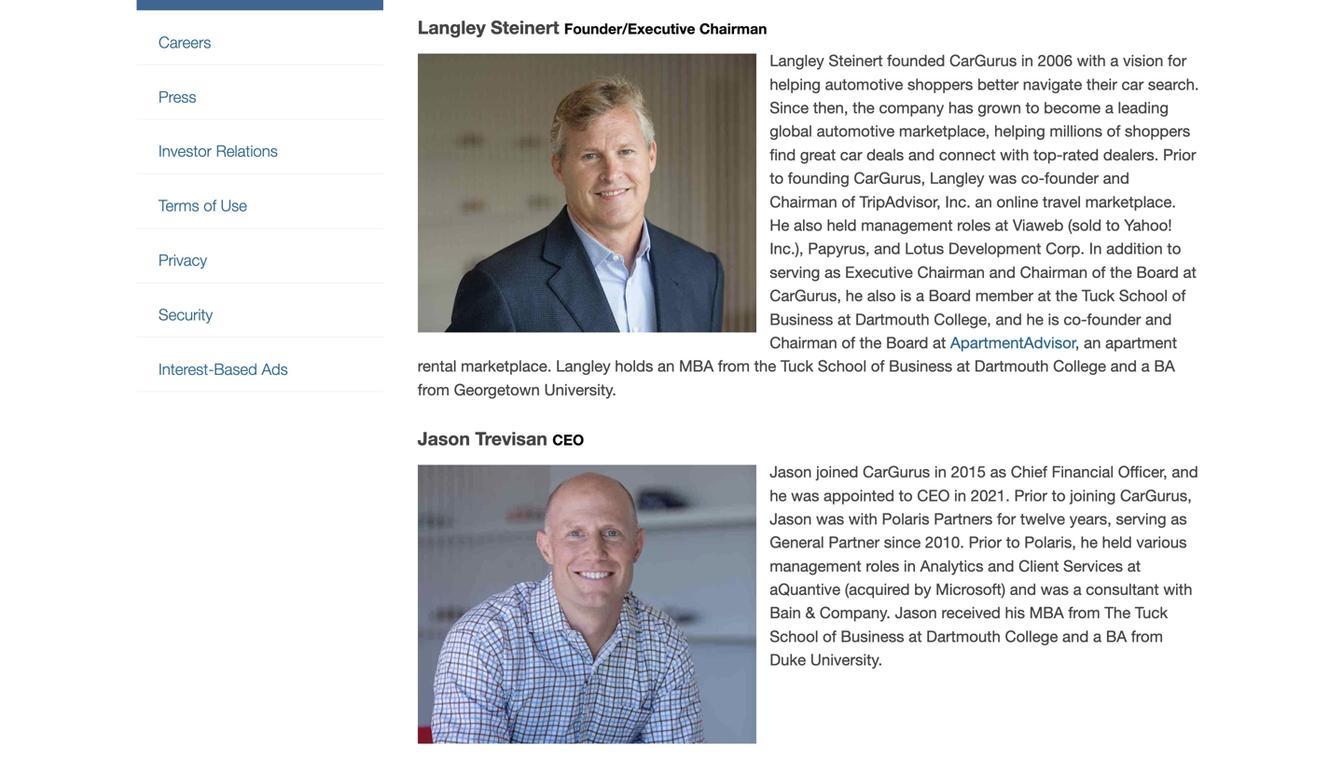 Task type: describe. For each thing, give the bounding box(es) containing it.
a down their
[[1105, 98, 1113, 117]]

in down the since
[[904, 557, 916, 575]]

business inside langley steinert founded cargurus in 2006 with a vision for helping automotive shoppers better navigate their car search. since then, the company has grown to become a leading global automotive marketplace, helping millions of shoppers find great car deals and connect with top-rated dealers. prior to founding cargurus, langley was co-founder and chairman of tripadvisor, inc. an online travel marketplace. he also held management roles at viaweb (sold to yahoo! inc.), papyrus, and lotus development corp. in addition to serving as executive chairman and chairman of the board at cargurus, he also is a board member at the tuck school of business at dartmouth college, and he is co-founder and chairman of the board at
[[770, 310, 833, 328]]

serving inside langley steinert founded cargurus in 2006 with a vision for helping automotive shoppers better navigate their car search. since then, the company has grown to become a leading global automotive marketplace, helping millions of shoppers find great car deals and connect with top-rated dealers. prior to founding cargurus, langley was co-founder and chairman of tripadvisor, inc. an online travel marketplace. he also held management roles at viaweb (sold to yahoo! inc.), papyrus, and lotus development corp. in addition to serving as executive chairman and chairman of the board at cargurus, he also is a board member at the tuck school of business at dartmouth college, and he is co-founder and chairman of the board at
[[770, 263, 820, 281]]

to up polaris
[[899, 486, 913, 504]]

member
[[975, 286, 1033, 305]]

to up client
[[1006, 533, 1020, 551]]

0 vertical spatial founder
[[1045, 169, 1099, 187]]

to up twelve
[[1052, 486, 1066, 504]]

jason trevisan ceo
[[418, 428, 584, 450]]

chief
[[1011, 463, 1047, 481]]

various
[[1136, 533, 1187, 551]]

development
[[948, 239, 1041, 258]]

college inside jason joined cargurus in 2015 as chief financial officer, and he was appointed to ceo in 2021. prior to joining cargurus, jason was with polaris partners for twelve years, serving as general partner since 2010. prior to polaris, he held various management roles in analytics and client services at aquantive (acquired by microsoft) and was a consultant with bain & company. jason received his mba from the tuck school of business at dartmouth college and a ba from duke university.
[[1005, 627, 1058, 645]]

and inside ', an apartment rental marketplace. langley holds an mba from the tuck school of business at dartmouth college and a ba from georgetown university.'
[[1110, 357, 1137, 375]]

cargurus inside jason joined cargurus in 2015 as chief financial officer, and he was appointed to ceo in 2021. prior to joining cargurus, jason was with polaris partners for twelve years, serving as general partner since 2010. prior to polaris, he held various management roles in analytics and client services at aquantive (acquired by microsoft) and was a consultant with bain & company. jason received his mba from the tuck school of business at dartmouth college and a ba from duke university.
[[863, 463, 930, 481]]

then,
[[813, 98, 848, 117]]

langley steinert founder/executive chairman
[[418, 16, 767, 38]]

use
[[221, 196, 247, 215]]

1 vertical spatial also
[[867, 286, 896, 305]]

0 vertical spatial automotive
[[825, 75, 903, 93]]

, an apartment rental marketplace. langley holds an mba from the tuck school of business at dartmouth college and a ba from georgetown university.
[[418, 333, 1177, 399]]

papyrus,
[[808, 239, 870, 258]]

based
[[214, 360, 257, 378]]

mba inside ', an apartment rental marketplace. langley holds an mba from the tuck school of business at dartmouth college and a ba from georgetown university.'
[[679, 357, 714, 375]]

serving inside jason joined cargurus in 2015 as chief financial officer, and he was appointed to ceo in 2021. prior to joining cargurus, jason was with polaris partners for twelve years, serving as general partner since 2010. prior to polaris, he held various management roles in analytics and client services at aquantive (acquired by microsoft) and was a consultant with bain & company. jason received his mba from the tuck school of business at dartmouth college and a ba from duke university.
[[1116, 510, 1166, 528]]

a inside ', an apartment rental marketplace. langley holds an mba from the tuck school of business at dartmouth college and a ba from georgetown university.'
[[1141, 357, 1150, 375]]

college inside ', an apartment rental marketplace. langley holds an mba from the tuck school of business at dartmouth college and a ba from georgetown university.'
[[1053, 357, 1106, 375]]

ba inside jason joined cargurus in 2015 as chief financial officer, and he was appointed to ceo in 2021. prior to joining cargurus, jason was with polaris partners for twelve years, serving as general partner since 2010. prior to polaris, he held various management roles in analytics and client services at aquantive (acquired by microsoft) and was a consultant with bain & company. jason received his mba from the tuck school of business at dartmouth college and a ba from duke university.
[[1106, 627, 1127, 645]]

and down 'dealers.' at the right of page
[[1103, 169, 1129, 187]]

2021.
[[971, 486, 1010, 504]]

has
[[948, 98, 973, 117]]

mba inside jason joined cargurus in 2015 as chief financial officer, and he was appointed to ceo in 2021. prior to joining cargurus, jason was with polaris partners for twelve years, serving as general partner since 2010. prior to polaris, he held various management roles in analytics and client services at aquantive (acquired by microsoft) and was a consultant with bain & company. jason received his mba from the tuck school of business at dartmouth college and a ba from duke university.
[[1029, 604, 1064, 622]]

better
[[977, 75, 1019, 93]]

viaweb
[[1013, 216, 1064, 234]]

find
[[770, 145, 796, 164]]

terms of use link
[[137, 184, 383, 228]]

of inside menu
[[204, 196, 216, 215]]

ads
[[262, 360, 288, 378]]

security link
[[137, 293, 383, 337]]

0 vertical spatial shoppers
[[907, 75, 973, 93]]

management inside jason joined cargurus in 2015 as chief financial officer, and he was appointed to ceo in 2021. prior to joining cargurus, jason was with polaris partners for twelve years, serving as general partner since 2010. prior to polaris, he held various management roles in analytics and client services at aquantive (acquired by microsoft) and was a consultant with bain & company. jason received his mba from the tuck school of business at dartmouth college and a ba from duke university.
[[770, 557, 861, 575]]

interest-based ads
[[159, 360, 288, 378]]

rated
[[1063, 145, 1099, 164]]

search.
[[1148, 75, 1199, 93]]

partner
[[829, 533, 880, 551]]

he down executive
[[846, 286, 863, 305]]

college,
[[934, 310, 991, 328]]

lotus
[[905, 239, 944, 258]]

an inside langley steinert founded cargurus in 2006 with a vision for helping automotive shoppers better navigate their car search. since then, the company has grown to become a leading global automotive marketplace, helping millions of shoppers find great car deals and connect with top-rated dealers. prior to founding cargurus, langley was co-founder and chairman of tripadvisor, inc. an online travel marketplace. he also held management roles at viaweb (sold to yahoo! inc.), papyrus, and lotus development corp. in addition to serving as executive chairman and chairman of the board at cargurus, he also is a board member at the tuck school of business at dartmouth college, and he is co-founder and chairman of the board at
[[975, 192, 992, 211]]

general
[[770, 533, 824, 551]]

steinert for langley steinert founder/executive chairman
[[491, 16, 559, 38]]

inc.
[[945, 192, 971, 211]]

travel
[[1043, 192, 1081, 211]]

to right (sold at the top right of the page
[[1106, 216, 1120, 234]]

and down the marketplace, in the right of the page
[[908, 145, 935, 164]]

tuck inside langley steinert founded cargurus in 2006 with a vision for helping automotive shoppers better navigate their car search. since then, the company has grown to become a leading global automotive marketplace, helping millions of shoppers find great car deals and connect with top-rated dealers. prior to founding cargurus, langley was co-founder and chairman of tripadvisor, inc. an online travel marketplace. he also held management roles at viaweb (sold to yahoo! inc.), papyrus, and lotus development corp. in addition to serving as executive chairman and chairman of the board at cargurus, he also is a board member at the tuck school of business at dartmouth college, and he is co-founder and chairman of the board at
[[1082, 286, 1115, 305]]

a down lotus
[[916, 286, 924, 305]]

years,
[[1070, 510, 1112, 528]]

joined
[[816, 463, 858, 481]]

company.
[[820, 604, 891, 622]]

was inside langley steinert founded cargurus in 2006 with a vision for helping automotive shoppers better navigate their car search. since then, the company has grown to become a leading global automotive marketplace, helping millions of shoppers find great car deals and connect with top-rated dealers. prior to founding cargurus, langley was co-founder and chairman of tripadvisor, inc. an online travel marketplace. he also held management roles at viaweb (sold to yahoo! inc.), papyrus, and lotus development corp. in addition to serving as executive chairman and chairman of the board at cargurus, he also is a board member at the tuck school of business at dartmouth college, and he is co-founder and chairman of the board at
[[989, 169, 1017, 187]]

school inside ', an apartment rental marketplace. langley holds an mba from the tuck school of business at dartmouth college and a ba from georgetown university.'
[[818, 357, 866, 375]]

steinert for langley steinert founded cargurus in 2006 with a vision for helping automotive shoppers better navigate their car search. since then, the company has grown to become a leading global automotive marketplace, helping millions of shoppers find great car deals and connect with top-rated dealers. prior to founding cargurus, langley was co-founder and chairman of tripadvisor, inc. an online travel marketplace. he also held management roles at viaweb (sold to yahoo! inc.), papyrus, and lotus development corp. in addition to serving as executive chairman and chairman of the board at cargurus, he also is a board member at the tuck school of business at dartmouth college, and he is co-founder and chairman of the board at
[[829, 51, 883, 70]]

0 vertical spatial helping
[[770, 75, 821, 93]]

yahoo!
[[1124, 216, 1172, 234]]

microsoft)
[[936, 580, 1006, 598]]

founding
[[788, 169, 849, 187]]

client
[[1019, 557, 1059, 575]]

investor relations
[[159, 142, 278, 160]]

to down "find"
[[770, 169, 784, 187]]

he down years,
[[1081, 533, 1098, 551]]

in left 2015
[[934, 463, 947, 481]]

was down joined
[[791, 486, 819, 504]]

founder/executive
[[564, 20, 695, 37]]

1 vertical spatial cargurus,
[[770, 286, 841, 305]]

officer,
[[1118, 463, 1167, 481]]

twelve
[[1020, 510, 1065, 528]]

trevisan
[[475, 428, 547, 450]]

partners
[[934, 510, 993, 528]]

jason down by
[[895, 604, 937, 622]]

grown
[[978, 98, 1021, 117]]

in inside langley steinert founded cargurus in 2006 with a vision for helping automotive shoppers better navigate their car search. since then, the company has grown to become a leading global automotive marketplace, helping millions of shoppers find great car deals and connect with top-rated dealers. prior to founding cargurus, langley was co-founder and chairman of tripadvisor, inc. an online travel marketplace. he also held management roles at viaweb (sold to yahoo! inc.), papyrus, and lotus development corp. in addition to serving as executive chairman and chairman of the board at cargurus, he also is a board member at the tuck school of business at dartmouth college, and he is co-founder and chairman of the board at
[[1021, 51, 1033, 70]]

0 horizontal spatial is
[[900, 286, 911, 305]]

the inside ', an apartment rental marketplace. langley holds an mba from the tuck school of business at dartmouth college and a ba from georgetown university.'
[[754, 357, 776, 375]]

and down consultant
[[1062, 627, 1089, 645]]

consultant
[[1086, 580, 1159, 598]]

&
[[805, 604, 815, 622]]

joining
[[1070, 486, 1116, 504]]

since
[[884, 533, 921, 551]]

university. inside ', an apartment rental marketplace. langley holds an mba from the tuck school of business at dartmouth college and a ba from georgetown university.'
[[544, 380, 616, 399]]

tuck inside jason joined cargurus in 2015 as chief financial officer, and he was appointed to ceo in 2021. prior to joining cargurus, jason was with polaris partners for twelve years, serving as general partner since 2010. prior to polaris, he held various management roles in analytics and client services at aquantive (acquired by microsoft) and was a consultant with bain & company. jason received his mba from the tuck school of business at dartmouth college and a ba from duke university.
[[1135, 604, 1168, 622]]

0 horizontal spatial co-
[[1021, 169, 1045, 187]]

2015
[[951, 463, 986, 481]]

0 horizontal spatial an
[[658, 357, 675, 375]]

and left client
[[988, 557, 1014, 575]]

privacy
[[159, 251, 207, 269]]

2 vertical spatial as
[[1171, 510, 1187, 528]]

a down consultant
[[1093, 627, 1102, 645]]

since
[[770, 98, 809, 117]]

deals
[[867, 145, 904, 164]]

press
[[159, 87, 196, 106]]

1 horizontal spatial shoppers
[[1125, 122, 1190, 140]]

langley inside ', an apartment rental marketplace. langley holds an mba from the tuck school of business at dartmouth college and a ba from georgetown university.'
[[556, 357, 611, 375]]

his
[[1005, 604, 1025, 622]]

1 vertical spatial automotive
[[817, 122, 895, 140]]

ba inside ', an apartment rental marketplace. langley holds an mba from the tuck school of business at dartmouth college and a ba from georgetown university.'
[[1154, 357, 1175, 375]]

to down navigate
[[1026, 98, 1039, 117]]

marketplace. inside ', an apartment rental marketplace. langley holds an mba from the tuck school of business at dartmouth college and a ba from georgetown university.'
[[461, 357, 552, 375]]

he up apartmentadvisor link
[[1026, 310, 1044, 328]]

terms
[[159, 196, 199, 215]]

the
[[1104, 604, 1131, 622]]

corp.
[[1046, 239, 1085, 258]]

he
[[770, 216, 789, 234]]

rental
[[418, 357, 456, 375]]

jason joined cargurus in 2015 as chief financial officer, and he was appointed to ceo in 2021. prior to joining cargurus, jason was with polaris partners for twelve years, serving as general partner since 2010. prior to polaris, he held various management roles in analytics and client services at aquantive (acquired by microsoft) and was a consultant with bain & company. jason received his mba from the tuck school of business at dartmouth college and a ba from duke university.
[[770, 463, 1198, 669]]

business inside jason joined cargurus in 2015 as chief financial officer, and he was appointed to ceo in 2021. prior to joining cargurus, jason was with polaris partners for twelve years, serving as general partner since 2010. prior to polaris, he held various management roles in analytics and client services at aquantive (acquired by microsoft) and was a consultant with bain & company. jason received his mba from the tuck school of business at dartmouth college and a ba from duke university.
[[841, 627, 904, 645]]

management inside langley steinert founded cargurus in 2006 with a vision for helping automotive shoppers better navigate their car search. since then, the company has grown to become a leading global automotive marketplace, helping millions of shoppers find great car deals and connect with top-rated dealers. prior to founding cargurus, langley was co-founder and chairman of tripadvisor, inc. an online travel marketplace. he also held management roles at viaweb (sold to yahoo! inc.), papyrus, and lotus development corp. in addition to serving as executive chairman and chairman of the board at cargurus, he also is a board member at the tuck school of business at dartmouth college, and he is co-founder and chairman of the board at
[[861, 216, 953, 234]]

marketplace,
[[899, 122, 990, 140]]

jason up general
[[770, 510, 812, 528]]

press link
[[137, 75, 383, 119]]

company
[[879, 98, 944, 117]]

by
[[914, 580, 931, 598]]

navigate
[[1023, 75, 1082, 93]]

careers link
[[137, 20, 383, 65]]

interest-based ads link
[[137, 347, 383, 391]]

tripadvisor,
[[860, 192, 941, 211]]

for inside jason joined cargurus in 2015 as chief financial officer, and he was appointed to ceo in 2021. prior to joining cargurus, jason was with polaris partners for twelve years, serving as general partner since 2010. prior to polaris, he held various management roles in analytics and client services at aquantive (acquired by microsoft) and was a consultant with bain & company. jason received his mba from the tuck school of business at dartmouth college and a ba from duke university.
[[997, 510, 1016, 528]]

1 vertical spatial prior
[[1014, 486, 1047, 504]]

apartmentadvisor
[[950, 333, 1076, 352]]

1 vertical spatial an
[[1084, 333, 1101, 352]]

school inside jason joined cargurus in 2015 as chief financial officer, and he was appointed to ceo in 2021. prior to joining cargurus, jason was with polaris partners for twelve years, serving as general partner since 2010. prior to polaris, he held various management roles in analytics and client services at aquantive (acquired by microsoft) and was a consultant with bain & company. jason received his mba from the tuck school of business at dartmouth college and a ba from duke university.
[[770, 627, 818, 645]]

of inside ', an apartment rental marketplace. langley holds an mba from the tuck school of business at dartmouth college and a ba from georgetown university.'
[[871, 357, 884, 375]]



Task type: locate. For each thing, give the bounding box(es) containing it.
founder
[[1045, 169, 1099, 187], [1087, 310, 1141, 328]]

executive
[[845, 263, 913, 281]]

1 horizontal spatial ceo
[[917, 486, 950, 504]]

2 vertical spatial dartmouth
[[926, 627, 1001, 645]]

1 vertical spatial mba
[[1029, 604, 1064, 622]]

jason
[[418, 428, 470, 450], [770, 463, 812, 481], [770, 510, 812, 528], [895, 604, 937, 622]]

for inside langley steinert founded cargurus in 2006 with a vision for helping automotive shoppers better navigate their car search. since then, the company has grown to become a leading global automotive marketplace, helping millions of shoppers find great car deals and connect with top-rated dealers. prior to founding cargurus, langley was co-founder and chairman of tripadvisor, inc. an online travel marketplace. he also held management roles at viaweb (sold to yahoo! inc.), papyrus, and lotus development corp. in addition to serving as executive chairman and chairman of the board at cargurus, he also is a board member at the tuck school of business at dartmouth college, and he is co-founder and chairman of the board at
[[1168, 51, 1187, 70]]

terms of use
[[159, 196, 247, 215]]

(acquired
[[845, 580, 910, 598]]

dartmouth inside jason joined cargurus in 2015 as chief financial officer, and he was appointed to ceo in 2021. prior to joining cargurus, jason was with polaris partners for twelve years, serving as general partner since 2010. prior to polaris, he held various management roles in analytics and client services at aquantive (acquired by microsoft) and was a consultant with bain & company. jason received his mba from the tuck school of business at dartmouth college and a ba from duke university.
[[926, 627, 1001, 645]]

online
[[997, 192, 1038, 211]]

jason left joined
[[770, 463, 812, 481]]

0 vertical spatial held
[[827, 216, 857, 234]]

roles down inc.
[[957, 216, 991, 234]]

car right great
[[840, 145, 862, 164]]

with up their
[[1077, 51, 1106, 70]]

ba down apartment
[[1154, 357, 1175, 375]]

and up apartment
[[1145, 310, 1172, 328]]

board up college,
[[929, 286, 971, 305]]

a down services
[[1073, 580, 1082, 598]]

as up various
[[1171, 510, 1187, 528]]

ceo inside jason joined cargurus in 2015 as chief financial officer, and he was appointed to ceo in 2021. prior to joining cargurus, jason was with polaris partners for twelve years, serving as general partner since 2010. prior to polaris, he held various management roles in analytics and client services at aquantive (acquired by microsoft) and was a consultant with bain & company. jason received his mba from the tuck school of business at dartmouth college and a ba from duke university.
[[917, 486, 950, 504]]

menu containing careers
[[137, 0, 383, 392]]

marketplace. inside langley steinert founded cargurus in 2006 with a vision for helping automotive shoppers better navigate their car search. since then, the company has grown to become a leading global automotive marketplace, helping millions of shoppers find great car deals and connect with top-rated dealers. prior to founding cargurus, langley was co-founder and chairman of tripadvisor, inc. an online travel marketplace. he also held management roles at viaweb (sold to yahoo! inc.), papyrus, and lotus development corp. in addition to serving as executive chairman and chairman of the board at cargurus, he also is a board member at the tuck school of business at dartmouth college, and he is co-founder and chairman of the board at
[[1085, 192, 1176, 211]]

automotive up then,
[[825, 75, 903, 93]]

aquantive
[[770, 580, 840, 598]]

prior inside langley steinert founded cargurus in 2006 with a vision for helping automotive shoppers better navigate their car search. since then, the company has grown to become a leading global automotive marketplace, helping millions of shoppers find great car deals and connect with top-rated dealers. prior to founding cargurus, langley was co-founder and chairman of tripadvisor, inc. an online travel marketplace. he also held management roles at viaweb (sold to yahoo! inc.), papyrus, and lotus development corp. in addition to serving as executive chairman and chairman of the board at cargurus, he also is a board member at the tuck school of business at dartmouth college, and he is co-founder and chairman of the board at
[[1163, 145, 1196, 164]]

co- down top-
[[1021, 169, 1045, 187]]

management up aquantive
[[770, 557, 861, 575]]

bain
[[770, 604, 801, 622]]

serving down inc.),
[[770, 263, 820, 281]]

1 horizontal spatial for
[[1168, 51, 1187, 70]]

and up member
[[989, 263, 1016, 281]]

with left top-
[[1000, 145, 1029, 164]]

1 vertical spatial as
[[990, 463, 1006, 481]]

in
[[1089, 239, 1102, 258]]

0 horizontal spatial prior
[[969, 533, 1002, 551]]

dartmouth
[[855, 310, 930, 328], [974, 357, 1049, 375], [926, 627, 1001, 645]]

helping
[[770, 75, 821, 93], [994, 122, 1045, 140]]

appointed
[[824, 486, 894, 504]]

0 vertical spatial dartmouth
[[855, 310, 930, 328]]

apartment
[[1105, 333, 1177, 352]]

serving
[[770, 263, 820, 281], [1116, 510, 1166, 528]]

an right ,
[[1084, 333, 1101, 352]]

duke
[[770, 651, 806, 669]]

co-
[[1021, 169, 1045, 187], [1064, 310, 1087, 328]]

0 horizontal spatial mba
[[679, 357, 714, 375]]

cargurus, down inc.),
[[770, 286, 841, 305]]

is
[[900, 286, 911, 305], [1048, 310, 1059, 328]]

roles inside jason joined cargurus in 2015 as chief financial officer, and he was appointed to ceo in 2021. prior to joining cargurus, jason was with polaris partners for twelve years, serving as general partner since 2010. prior to polaris, he held various management roles in analytics and client services at aquantive (acquired by microsoft) and was a consultant with bain & company. jason received his mba from the tuck school of business at dartmouth college and a ba from duke university.
[[866, 557, 899, 575]]

1 vertical spatial school
[[818, 357, 866, 375]]

1 vertical spatial roles
[[866, 557, 899, 575]]

1 vertical spatial serving
[[1116, 510, 1166, 528]]

careers
[[159, 33, 211, 51]]

2 vertical spatial prior
[[969, 533, 1002, 551]]

(sold
[[1068, 216, 1102, 234]]

0 horizontal spatial as
[[824, 263, 841, 281]]

langley
[[418, 16, 486, 38], [770, 51, 824, 70], [930, 169, 984, 187], [556, 357, 611, 375]]

analytics
[[920, 557, 983, 575]]

prior right 'dealers.' at the right of page
[[1163, 145, 1196, 164]]

shoppers
[[907, 75, 973, 93], [1125, 122, 1190, 140]]

founded
[[887, 51, 945, 70]]

apartmentadvisor link
[[950, 333, 1076, 352]]

was up partner
[[816, 510, 844, 528]]

0 vertical spatial university.
[[544, 380, 616, 399]]

cargurus, inside jason joined cargurus in 2015 as chief financial officer, and he was appointed to ceo in 2021. prior to joining cargurus, jason was with polaris partners for twelve years, serving as general partner since 2010. prior to polaris, he held various management roles in analytics and client services at aquantive (acquired by microsoft) and was a consultant with bain & company. jason received his mba from the tuck school of business at dartmouth college and a ba from duke university.
[[1120, 486, 1192, 504]]

marketplace. up "yahoo!"
[[1085, 192, 1176, 211]]

1 vertical spatial is
[[1048, 310, 1059, 328]]

cargurus,
[[854, 169, 925, 187], [770, 286, 841, 305], [1120, 486, 1192, 504]]

2010.
[[925, 533, 964, 551]]

1 horizontal spatial helping
[[994, 122, 1045, 140]]

of
[[1107, 122, 1120, 140], [842, 192, 855, 211], [204, 196, 216, 215], [1092, 263, 1106, 281], [1172, 286, 1186, 305], [842, 333, 855, 352], [871, 357, 884, 375], [823, 627, 836, 645]]

dartmouth inside ', an apartment rental marketplace. langley holds an mba from the tuck school of business at dartmouth college and a ba from georgetown university.'
[[974, 357, 1049, 375]]

serving up various
[[1116, 510, 1166, 528]]

1 horizontal spatial car
[[1122, 75, 1144, 93]]

1 vertical spatial for
[[997, 510, 1016, 528]]

dartmouth down received
[[926, 627, 1001, 645]]

2 vertical spatial an
[[658, 357, 675, 375]]

1 horizontal spatial co-
[[1064, 310, 1087, 328]]

0 vertical spatial marketplace.
[[1085, 192, 1176, 211]]

in left '2006'
[[1021, 51, 1033, 70]]

and up apartmentadvisor link
[[996, 310, 1022, 328]]

millions
[[1050, 122, 1102, 140]]

2 horizontal spatial prior
[[1163, 145, 1196, 164]]

1 horizontal spatial is
[[1048, 310, 1059, 328]]

1 vertical spatial car
[[840, 145, 862, 164]]

1 vertical spatial business
[[889, 357, 952, 375]]

a up their
[[1110, 51, 1119, 70]]

roles inside langley steinert founded cargurus in 2006 with a vision for helping automotive shoppers better navigate their car search. since then, the company has grown to become a leading global automotive marketplace, helping millions of shoppers find great car deals and connect with top-rated dealers. prior to founding cargurus, langley was co-founder and chairman of tripadvisor, inc. an online travel marketplace. he also held management roles at viaweb (sold to yahoo! inc.), papyrus, and lotus development corp. in addition to serving as executive chairman and chairman of the board at cargurus, he also is a board member at the tuck school of business at dartmouth college, and he is co-founder and chairman of the board at
[[957, 216, 991, 234]]

business down the company.
[[841, 627, 904, 645]]

0 vertical spatial mba
[[679, 357, 714, 375]]

leading
[[1118, 98, 1169, 117]]

0 horizontal spatial also
[[794, 216, 822, 234]]

business
[[770, 310, 833, 328], [889, 357, 952, 375], [841, 627, 904, 645]]

a down apartment
[[1141, 357, 1150, 375]]

0 vertical spatial ceo
[[552, 431, 584, 449]]

1 vertical spatial tuck
[[781, 357, 813, 375]]

inc.),
[[770, 239, 804, 258]]

with
[[1077, 51, 1106, 70], [1000, 145, 1029, 164], [849, 510, 878, 528], [1163, 580, 1192, 598]]

also right he
[[794, 216, 822, 234]]

as up 2021.
[[990, 463, 1006, 481]]

cargurus up appointed
[[863, 463, 930, 481]]

he up general
[[770, 486, 787, 504]]

2006
[[1038, 51, 1073, 70]]

board
[[1136, 263, 1179, 281], [929, 286, 971, 305], [886, 333, 928, 352]]

addition
[[1106, 239, 1163, 258]]

financial
[[1052, 463, 1114, 481]]

car down vision
[[1122, 75, 1144, 93]]

ceo inside jason trevisan ceo
[[552, 431, 584, 449]]

prior down partners
[[969, 533, 1002, 551]]

2 vertical spatial school
[[770, 627, 818, 645]]

1 horizontal spatial as
[[990, 463, 1006, 481]]

1 vertical spatial ba
[[1106, 627, 1127, 645]]

vision
[[1123, 51, 1163, 70]]

0 horizontal spatial car
[[840, 145, 862, 164]]

0 horizontal spatial serving
[[770, 263, 820, 281]]

1 horizontal spatial held
[[1102, 533, 1132, 551]]

and down apartment
[[1110, 357, 1137, 375]]

0 vertical spatial an
[[975, 192, 992, 211]]

1 horizontal spatial prior
[[1014, 486, 1047, 504]]

0 vertical spatial also
[[794, 216, 822, 234]]

an right inc.
[[975, 192, 992, 211]]

1 vertical spatial shoppers
[[1125, 122, 1190, 140]]

their
[[1086, 75, 1117, 93]]

0 horizontal spatial marketplace.
[[461, 357, 552, 375]]

cargurus up better
[[950, 51, 1017, 70]]

received
[[941, 604, 1001, 622]]

automotive down then,
[[817, 122, 895, 140]]

relations
[[216, 142, 278, 160]]

0 vertical spatial car
[[1122, 75, 1144, 93]]

held up services
[[1102, 533, 1132, 551]]

for up search. at the top of page
[[1168, 51, 1187, 70]]

2 vertical spatial cargurus,
[[1120, 486, 1192, 504]]

ba down the the
[[1106, 627, 1127, 645]]

connect
[[939, 145, 996, 164]]

university.
[[544, 380, 616, 399], [810, 651, 882, 669]]

1 horizontal spatial tuck
[[1082, 286, 1115, 305]]

2 vertical spatial board
[[886, 333, 928, 352]]

privacy link
[[137, 238, 383, 282]]

with down various
[[1163, 580, 1192, 598]]

1 vertical spatial steinert
[[829, 51, 883, 70]]

to
[[1026, 98, 1039, 117], [770, 169, 784, 187], [1106, 216, 1120, 234], [1167, 239, 1181, 258], [899, 486, 913, 504], [1052, 486, 1066, 504], [1006, 533, 1020, 551]]

0 horizontal spatial helping
[[770, 75, 821, 93]]

1 vertical spatial helping
[[994, 122, 1045, 140]]

college down his
[[1005, 627, 1058, 645]]

investor relations link
[[137, 129, 383, 173]]

and right officer, on the bottom of page
[[1172, 463, 1198, 481]]

0 horizontal spatial cargurus
[[863, 463, 930, 481]]

business up ', an apartment rental marketplace. langley holds an mba from the tuck school of business at dartmouth college and a ba from georgetown university.'
[[770, 310, 833, 328]]

0 horizontal spatial tuck
[[781, 357, 813, 375]]

1 horizontal spatial ba
[[1154, 357, 1175, 375]]

1 vertical spatial dartmouth
[[974, 357, 1049, 375]]

helping up since at the right
[[770, 75, 821, 93]]

and up executive
[[874, 239, 900, 258]]

services
[[1063, 557, 1123, 575]]

co- up ,
[[1064, 310, 1087, 328]]

dartmouth down executive
[[855, 310, 930, 328]]

tuck inside ', an apartment rental marketplace. langley holds an mba from the tuck school of business at dartmouth college and a ba from georgetown university.'
[[781, 357, 813, 375]]

1 vertical spatial co-
[[1064, 310, 1087, 328]]

1 horizontal spatial roles
[[957, 216, 991, 234]]

1 horizontal spatial also
[[867, 286, 896, 305]]

0 horizontal spatial held
[[827, 216, 857, 234]]

0 horizontal spatial ba
[[1106, 627, 1127, 645]]

school inside langley steinert founded cargurus in 2006 with a vision for helping automotive shoppers better navigate their car search. since then, the company has grown to become a leading global automotive marketplace, helping millions of shoppers find great car deals and connect with top-rated dealers. prior to founding cargurus, langley was co-founder and chairman of tripadvisor, inc. an online travel marketplace. he also held management roles at viaweb (sold to yahoo! inc.), papyrus, and lotus development corp. in addition to serving as executive chairman and chairman of the board at cargurus, he also is a board member at the tuck school of business at dartmouth college, and he is co-founder and chairman of the board at
[[1119, 286, 1168, 305]]

georgetown
[[454, 380, 540, 399]]

mba right his
[[1029, 604, 1064, 622]]

0 vertical spatial co-
[[1021, 169, 1045, 187]]

0 vertical spatial prior
[[1163, 145, 1196, 164]]

chairman inside langley steinert founder/executive chairman
[[699, 20, 767, 37]]

board down executive
[[886, 333, 928, 352]]

with down appointed
[[849, 510, 878, 528]]

also down executive
[[867, 286, 896, 305]]

1 horizontal spatial marketplace.
[[1085, 192, 1176, 211]]

ceo right trevisan on the left bottom of the page
[[552, 431, 584, 449]]

held
[[827, 216, 857, 234], [1102, 533, 1132, 551]]

0 vertical spatial cargurus,
[[854, 169, 925, 187]]

become
[[1044, 98, 1101, 117]]

1 horizontal spatial mba
[[1029, 604, 1064, 622]]

0 horizontal spatial steinert
[[491, 16, 559, 38]]

global
[[770, 122, 812, 140]]

,
[[1076, 333, 1080, 352]]

1 vertical spatial college
[[1005, 627, 1058, 645]]

was
[[989, 169, 1017, 187], [791, 486, 819, 504], [816, 510, 844, 528], [1041, 580, 1069, 598]]

1 horizontal spatial serving
[[1116, 510, 1166, 528]]

held inside langley steinert founded cargurus in 2006 with a vision for helping automotive shoppers better navigate their car search. since then, the company has grown to become a leading global automotive marketplace, helping millions of shoppers find great car deals and connect with top-rated dealers. prior to founding cargurus, langley was co-founder and chairman of tripadvisor, inc. an online travel marketplace. he also held management roles at viaweb (sold to yahoo! inc.), papyrus, and lotus development corp. in addition to serving as executive chairman and chairman of the board at cargurus, he also is a board member at the tuck school of business at dartmouth college, and he is co-founder and chairman of the board at
[[827, 216, 857, 234]]

0 horizontal spatial shoppers
[[907, 75, 973, 93]]

college
[[1053, 357, 1106, 375], [1005, 627, 1058, 645]]

is up the apartmentadvisor
[[1048, 310, 1059, 328]]

2 horizontal spatial as
[[1171, 510, 1187, 528]]

prior
[[1163, 145, 1196, 164], [1014, 486, 1047, 504], [969, 533, 1002, 551]]

1 vertical spatial management
[[770, 557, 861, 575]]

1 vertical spatial founder
[[1087, 310, 1141, 328]]

mba right holds
[[679, 357, 714, 375]]

founder up apartment
[[1087, 310, 1141, 328]]

marketplace. up georgetown
[[461, 357, 552, 375]]

steinert inside langley steinert founded cargurus in 2006 with a vision for helping automotive shoppers better navigate their car search. since then, the company has grown to become a leading global automotive marketplace, helping millions of shoppers find great car deals and connect with top-rated dealers. prior to founding cargurus, langley was co-founder and chairman of tripadvisor, inc. an online travel marketplace. he also held management roles at viaweb (sold to yahoo! inc.), papyrus, and lotus development corp. in addition to serving as executive chairman and chairman of the board at cargurus, he also is a board member at the tuck school of business at dartmouth college, and he is co-founder and chairman of the board at
[[829, 51, 883, 70]]

2 horizontal spatial cargurus,
[[1120, 486, 1192, 504]]

university. down the company.
[[810, 651, 882, 669]]

1 horizontal spatial an
[[975, 192, 992, 211]]

cargurus inside langley steinert founded cargurus in 2006 with a vision for helping automotive shoppers better navigate their car search. since then, the company has grown to become a leading global automotive marketplace, helping millions of shoppers find great car deals and connect with top-rated dealers. prior to founding cargurus, langley was co-founder and chairman of tripadvisor, inc. an online travel marketplace. he also held management roles at viaweb (sold to yahoo! inc.), papyrus, and lotus development corp. in addition to serving as executive chairman and chairman of the board at cargurus, he also is a board member at the tuck school of business at dartmouth college, and he is co-founder and chairman of the board at
[[950, 51, 1017, 70]]

0 vertical spatial school
[[1119, 286, 1168, 305]]

at inside ', an apartment rental marketplace. langley holds an mba from the tuck school of business at dartmouth college and a ba from georgetown university.'
[[957, 357, 970, 375]]

was up 'online'
[[989, 169, 1017, 187]]

0 vertical spatial board
[[1136, 263, 1179, 281]]

cargurus
[[950, 51, 1017, 70], [863, 463, 930, 481]]

an right holds
[[658, 357, 675, 375]]

1 horizontal spatial steinert
[[829, 51, 883, 70]]

jason left trevisan on the left bottom of the page
[[418, 428, 470, 450]]

1 horizontal spatial cargurus,
[[854, 169, 925, 187]]

in up partners
[[954, 486, 966, 504]]

tuck
[[1082, 286, 1115, 305], [781, 357, 813, 375], [1135, 604, 1168, 622]]

business inside ', an apartment rental marketplace. langley holds an mba from the tuck school of business at dartmouth college and a ba from georgetown university.'
[[889, 357, 952, 375]]

langley steinert founded cargurus in 2006 with a vision for helping automotive shoppers better navigate their car search. since then, the company has grown to become a leading global automotive marketplace, helping millions of shoppers find great car deals and connect with top-rated dealers. prior to founding cargurus, langley was co-founder and chairman of tripadvisor, inc. an online travel marketplace. he also held management roles at viaweb (sold to yahoo! inc.), papyrus, and lotus development corp. in addition to serving as executive chairman and chairman of the board at cargurus, he also is a board member at the tuck school of business at dartmouth college, and he is co-founder and chairman of the board at
[[770, 51, 1199, 352]]

cargurus, down officer, on the bottom of page
[[1120, 486, 1192, 504]]

0 horizontal spatial roles
[[866, 557, 899, 575]]

0 horizontal spatial university.
[[544, 380, 616, 399]]

of inside jason joined cargurus in 2015 as chief financial officer, and he was appointed to ceo in 2021. prior to joining cargurus, jason was with polaris partners for twelve years, serving as general partner since 2010. prior to polaris, he held various management roles in analytics and client services at aquantive (acquired by microsoft) and was a consultant with bain & company. jason received his mba from the tuck school of business at dartmouth college and a ba from duke university.
[[823, 627, 836, 645]]

2 vertical spatial business
[[841, 627, 904, 645]]

helping down grown
[[994, 122, 1045, 140]]

university. inside jason joined cargurus in 2015 as chief financial officer, and he was appointed to ceo in 2021. prior to joining cargurus, jason was with polaris partners for twelve years, serving as general partner since 2010. prior to polaris, he held various management roles in analytics and client services at aquantive (acquired by microsoft) and was a consultant with bain & company. jason received his mba from the tuck school of business at dartmouth college and a ba from duke university.
[[810, 651, 882, 669]]

also
[[794, 216, 822, 234], [867, 286, 896, 305]]

0 vertical spatial steinert
[[491, 16, 559, 38]]

top-
[[1033, 145, 1063, 164]]

roles up (acquired
[[866, 557, 899, 575]]

from
[[718, 357, 750, 375], [418, 380, 450, 399], [1068, 604, 1100, 622], [1131, 627, 1163, 645]]

was down client
[[1041, 580, 1069, 598]]

school
[[1119, 286, 1168, 305], [818, 357, 866, 375], [770, 627, 818, 645]]

shoppers up "has"
[[907, 75, 973, 93]]

interest-
[[159, 360, 214, 378]]

1 vertical spatial board
[[929, 286, 971, 305]]

to down "yahoo!"
[[1167, 239, 1181, 258]]

1 vertical spatial university.
[[810, 651, 882, 669]]

ceo up polaris
[[917, 486, 950, 504]]

0 vertical spatial business
[[770, 310, 833, 328]]

steinert
[[491, 16, 559, 38], [829, 51, 883, 70]]

0 vertical spatial is
[[900, 286, 911, 305]]

ba
[[1154, 357, 1175, 375], [1106, 627, 1127, 645]]

2 horizontal spatial an
[[1084, 333, 1101, 352]]

0 vertical spatial management
[[861, 216, 953, 234]]

1 horizontal spatial cargurus
[[950, 51, 1017, 70]]

investor
[[159, 142, 212, 160]]

is down executive
[[900, 286, 911, 305]]

security
[[159, 305, 213, 324]]

1 vertical spatial held
[[1102, 533, 1132, 551]]

he
[[846, 286, 863, 305], [1026, 310, 1044, 328], [770, 486, 787, 504], [1081, 533, 1098, 551]]

0 vertical spatial roles
[[957, 216, 991, 234]]

board down addition
[[1136, 263, 1179, 281]]

0 vertical spatial serving
[[770, 263, 820, 281]]

as inside langley steinert founded cargurus in 2006 with a vision for helping automotive shoppers better navigate their car search. since then, the company has grown to become a leading global automotive marketplace, helping millions of shoppers find great car deals and connect with top-rated dealers. prior to founding cargurus, langley was co-founder and chairman of tripadvisor, inc. an online travel marketplace. he also held management roles at viaweb (sold to yahoo! inc.), papyrus, and lotus development corp. in addition to serving as executive chairman and chairman of the board at cargurus, he also is a board member at the tuck school of business at dartmouth college, and he is co-founder and chairman of the board at
[[824, 263, 841, 281]]

and up his
[[1010, 580, 1036, 598]]

held up papyrus,
[[827, 216, 857, 234]]

0 vertical spatial ba
[[1154, 357, 1175, 375]]

management down the tripadvisor,
[[861, 216, 953, 234]]

1 horizontal spatial university.
[[810, 651, 882, 669]]

for down 2021.
[[997, 510, 1016, 528]]

menu
[[137, 0, 383, 392]]

cargurus, down deals
[[854, 169, 925, 187]]

holds
[[615, 357, 653, 375]]

college down ,
[[1053, 357, 1106, 375]]

shoppers down leading
[[1125, 122, 1190, 140]]

dartmouth inside langley steinert founded cargurus in 2006 with a vision for helping automotive shoppers better navigate their car search. since then, the company has grown to become a leading global automotive marketplace, helping millions of shoppers find great car deals and connect with top-rated dealers. prior to founding cargurus, langley was co-founder and chairman of tripadvisor, inc. an online travel marketplace. he also held management roles at viaweb (sold to yahoo! inc.), papyrus, and lotus development corp. in addition to serving as executive chairman and chairman of the board at cargurus, he also is a board member at the tuck school of business at dartmouth college, and he is co-founder and chairman of the board at
[[855, 310, 930, 328]]

0 vertical spatial for
[[1168, 51, 1187, 70]]

held inside jason joined cargurus in 2015 as chief financial officer, and he was appointed to ceo in 2021. prior to joining cargurus, jason was with polaris partners for twelve years, serving as general partner since 2010. prior to polaris, he held various management roles in analytics and client services at aquantive (acquired by microsoft) and was a consultant with bain & company. jason received his mba from the tuck school of business at dartmouth college and a ba from duke university.
[[1102, 533, 1132, 551]]

prior down 'chief'
[[1014, 486, 1047, 504]]

business down college,
[[889, 357, 952, 375]]

leadership team element
[[411, 3, 1206, 760]]

polaris
[[882, 510, 929, 528]]



Task type: vqa. For each thing, say whether or not it's contained in the screenshot.
Use
yes



